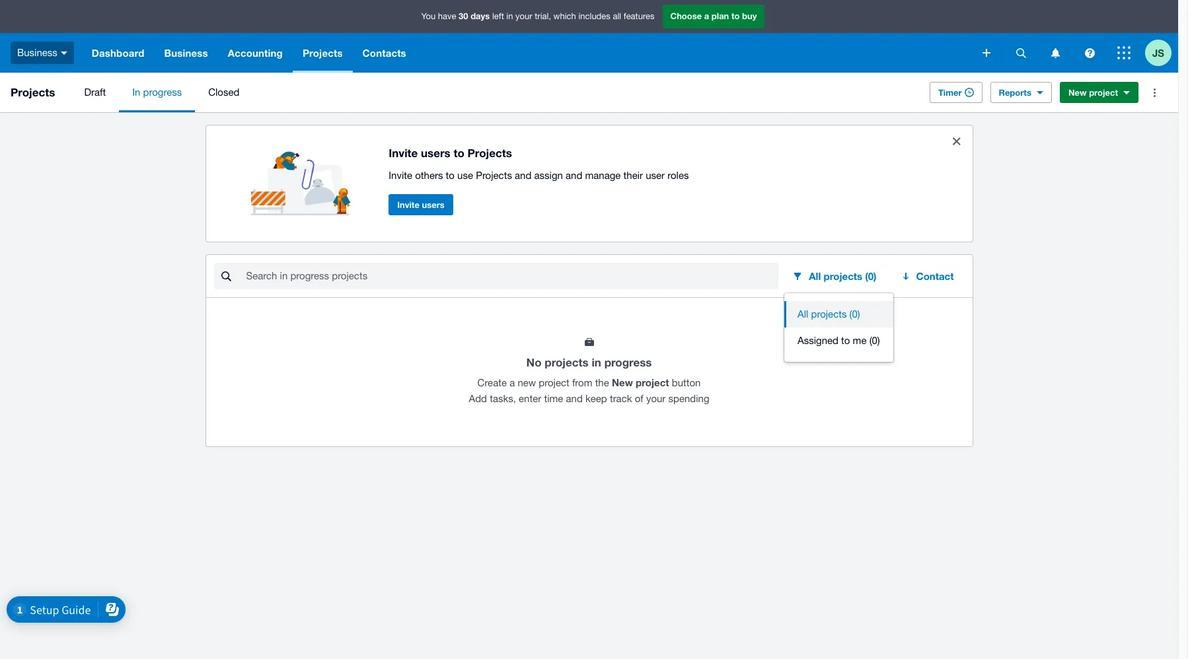 Task type: describe. For each thing, give the bounding box(es) containing it.
invite users to projects
[[389, 146, 512, 160]]

left
[[492, 11, 504, 21]]

invite for invite users
[[397, 199, 420, 210]]

business inside dropdown button
[[164, 47, 208, 59]]

user
[[646, 170, 665, 181]]

a for choose a plan to buy
[[704, 11, 709, 21]]

projects for all projects (0) popup button
[[824, 270, 862, 282]]

and left assign
[[515, 170, 532, 181]]

enter
[[519, 393, 541, 404]]

all projects (0) button
[[784, 263, 887, 289]]

accounting
[[228, 47, 283, 59]]

banner containing js
[[0, 0, 1178, 73]]

project inside popup button
[[1089, 87, 1118, 98]]

button
[[672, 377, 701, 389]]

a for create a new project from the new project button add tasks, enter time and keep track of your spending
[[510, 377, 515, 389]]

all
[[613, 11, 621, 21]]

you have 30 days left in your trial, which includes all features
[[421, 11, 655, 21]]

new inside create a new project from the new project button add tasks, enter time and keep track of your spending
[[612, 377, 633, 389]]

reports button
[[990, 82, 1052, 103]]

track
[[610, 393, 632, 404]]

all for all projects (0) button
[[798, 309, 808, 320]]

of
[[635, 393, 643, 404]]

contact button
[[892, 263, 964, 289]]

in progress
[[132, 87, 182, 98]]

others
[[415, 170, 443, 181]]

projects up use
[[468, 146, 512, 160]]

includes
[[578, 11, 610, 21]]

new inside popup button
[[1068, 87, 1087, 98]]

projects for all projects (0) button
[[811, 309, 847, 320]]

and inside create a new project from the new project button add tasks, enter time and keep track of your spending
[[566, 393, 583, 404]]

all projects (0) for all projects (0) popup button
[[809, 270, 877, 282]]

in inside you have 30 days left in your trial, which includes all features
[[506, 11, 513, 21]]

in progress link
[[119, 73, 195, 112]]

projects button
[[293, 33, 353, 73]]

your inside you have 30 days left in your trial, which includes all features
[[515, 11, 532, 21]]

(0) for all projects (0) popup button
[[865, 270, 877, 282]]

create a new project from the new project button add tasks, enter time and keep track of your spending
[[469, 377, 709, 404]]

manage
[[585, 170, 621, 181]]

30
[[459, 11, 468, 21]]

dashboard
[[92, 47, 144, 59]]

draft link
[[71, 73, 119, 112]]

their
[[624, 170, 643, 181]]

invite for invite others to use projects and assign and manage their user roles
[[389, 170, 412, 181]]

timer button
[[930, 82, 982, 103]]

projects right use
[[476, 170, 512, 181]]

Search in progress projects search field
[[245, 264, 779, 289]]

tasks,
[[490, 393, 516, 404]]

svg image inside business popup button
[[61, 51, 67, 55]]

reports
[[999, 87, 1031, 98]]

invite users
[[397, 199, 445, 210]]

1 vertical spatial in
[[592, 356, 601, 369]]

0 horizontal spatial project
[[539, 377, 569, 389]]

all for all projects (0) popup button
[[809, 270, 821, 282]]

list box containing all projects (0)
[[784, 293, 893, 362]]

invite users to projects image
[[251, 136, 357, 215]]

users for invite users to projects
[[421, 146, 450, 160]]

all projects (0) for all projects (0) button
[[798, 309, 860, 320]]

1 horizontal spatial progress
[[604, 356, 652, 369]]

add
[[469, 393, 487, 404]]

invite others to use projects and assign and manage their user roles
[[389, 170, 689, 181]]

time
[[544, 393, 563, 404]]

plan
[[712, 11, 729, 21]]

which
[[554, 11, 576, 21]]

all projects (0) button
[[784, 301, 893, 328]]

keep
[[585, 393, 607, 404]]



Task type: locate. For each thing, give the bounding box(es) containing it.
users down others
[[422, 199, 445, 210]]

1 vertical spatial invite
[[389, 170, 412, 181]]

0 vertical spatial new
[[1068, 87, 1087, 98]]

all projects (0)
[[809, 270, 877, 282], [798, 309, 860, 320]]

projects up from
[[545, 356, 589, 369]]

use
[[457, 170, 473, 181]]

(0)
[[865, 270, 877, 282], [850, 309, 860, 320], [869, 335, 880, 346]]

projects up assigned to me (0)
[[811, 309, 847, 320]]

contacts
[[363, 47, 406, 59]]

0 vertical spatial progress
[[143, 87, 182, 98]]

business inside popup button
[[17, 47, 57, 58]]

all up the assigned
[[798, 309, 808, 320]]

closed link
[[195, 73, 253, 112]]

(0) for all projects (0) button
[[850, 309, 860, 320]]

no projects in progress
[[526, 356, 652, 369]]

assigned
[[798, 335, 839, 346]]

svg image up reports popup button
[[1016, 48, 1026, 58]]

in
[[506, 11, 513, 21], [592, 356, 601, 369]]

your inside create a new project from the new project button add tasks, enter time and keep track of your spending
[[646, 393, 666, 404]]

and down from
[[566, 393, 583, 404]]

more options image
[[1141, 79, 1168, 106]]

0 vertical spatial invite
[[389, 146, 418, 160]]

new project button
[[1060, 82, 1139, 103]]

progress right in
[[143, 87, 182, 98]]

1 horizontal spatial business
[[164, 47, 208, 59]]

1 horizontal spatial a
[[704, 11, 709, 21]]

navigation containing dashboard
[[82, 33, 973, 73]]

1 vertical spatial all
[[798, 309, 808, 320]]

the
[[595, 377, 609, 389]]

all up all projects (0) button
[[809, 270, 821, 282]]

your right of
[[646, 393, 666, 404]]

1 horizontal spatial new
[[1068, 87, 1087, 98]]

in up the
[[592, 356, 601, 369]]

invite
[[389, 146, 418, 160], [389, 170, 412, 181], [397, 199, 420, 210]]

projects left contacts
[[303, 47, 343, 59]]

assigned to me (0)
[[798, 335, 880, 346]]

and
[[515, 170, 532, 181], [566, 170, 582, 181], [566, 393, 583, 404]]

all inside popup button
[[809, 270, 821, 282]]

0 horizontal spatial a
[[510, 377, 515, 389]]

a left plan
[[704, 11, 709, 21]]

all projects (0) up all projects (0) button
[[809, 270, 877, 282]]

2 vertical spatial (0)
[[869, 335, 880, 346]]

a inside banner
[[704, 11, 709, 21]]

progress inside in progress link
[[143, 87, 182, 98]]

buy
[[742, 11, 757, 21]]

projects inside button
[[811, 309, 847, 320]]

projects inside popup button
[[824, 270, 862, 282]]

0 vertical spatial users
[[421, 146, 450, 160]]

invite left others
[[389, 170, 412, 181]]

no
[[526, 356, 542, 369]]

1 horizontal spatial all
[[809, 270, 821, 282]]

navigation
[[82, 33, 973, 73]]

svg image
[[1117, 46, 1131, 59], [1016, 48, 1026, 58]]

a
[[704, 11, 709, 21], [510, 377, 515, 389]]

1 vertical spatial all projects (0)
[[798, 309, 860, 320]]

projects up all projects (0) button
[[824, 270, 862, 282]]

timer
[[938, 87, 962, 98]]

1 horizontal spatial in
[[592, 356, 601, 369]]

0 horizontal spatial svg image
[[1016, 48, 1026, 58]]

projects
[[303, 47, 343, 59], [11, 85, 55, 99], [468, 146, 512, 160], [476, 170, 512, 181]]

projects inside dropdown button
[[303, 47, 343, 59]]

users
[[421, 146, 450, 160], [422, 199, 445, 210]]

to inside assigned to me (0) button
[[841, 335, 850, 346]]

invite users link
[[389, 194, 453, 215]]

in
[[132, 87, 140, 98]]

trial,
[[535, 11, 551, 21]]

progress
[[143, 87, 182, 98], [604, 356, 652, 369]]

0 horizontal spatial business
[[17, 47, 57, 58]]

0 horizontal spatial all
[[798, 309, 808, 320]]

to left use
[[446, 170, 455, 181]]

0 vertical spatial (0)
[[865, 270, 877, 282]]

projects
[[824, 270, 862, 282], [811, 309, 847, 320], [545, 356, 589, 369]]

business button
[[154, 33, 218, 73]]

svg image
[[1051, 48, 1060, 58], [1085, 48, 1095, 58], [983, 49, 991, 57], [61, 51, 67, 55]]

0 vertical spatial in
[[506, 11, 513, 21]]

users for invite users
[[422, 199, 445, 210]]

1 vertical spatial projects
[[811, 309, 847, 320]]

2 vertical spatial projects
[[545, 356, 589, 369]]

to
[[731, 11, 740, 21], [454, 146, 464, 160], [446, 170, 455, 181], [841, 335, 850, 346]]

new up track
[[612, 377, 633, 389]]

invite for invite users to projects
[[389, 146, 418, 160]]

users up others
[[421, 146, 450, 160]]

all projects (0) inside button
[[798, 309, 860, 320]]

1 vertical spatial your
[[646, 393, 666, 404]]

new right reports popup button
[[1068, 87, 1087, 98]]

progress up the
[[604, 356, 652, 369]]

business button
[[0, 33, 82, 73]]

banner
[[0, 0, 1178, 73]]

1 vertical spatial users
[[422, 199, 445, 210]]

assign
[[534, 170, 563, 181]]

project left more options icon
[[1089, 87, 1118, 98]]

accounting button
[[218, 33, 293, 73]]

choose a plan to buy
[[670, 11, 757, 21]]

invite down others
[[397, 199, 420, 210]]

spending
[[668, 393, 709, 404]]

1 vertical spatial progress
[[604, 356, 652, 369]]

1 horizontal spatial svg image
[[1117, 46, 1131, 59]]

your
[[515, 11, 532, 21], [646, 393, 666, 404]]

project up of
[[636, 377, 669, 389]]

0 horizontal spatial your
[[515, 11, 532, 21]]

project
[[1089, 87, 1118, 98], [636, 377, 669, 389], [539, 377, 569, 389]]

1 vertical spatial a
[[510, 377, 515, 389]]

closed
[[208, 87, 239, 98]]

0 vertical spatial projects
[[824, 270, 862, 282]]

dashboard link
[[82, 33, 154, 73]]

features
[[624, 11, 655, 21]]

in right left
[[506, 11, 513, 21]]

js
[[1152, 47, 1164, 58]]

2 horizontal spatial project
[[1089, 87, 1118, 98]]

(0) inside popup button
[[865, 270, 877, 282]]

(0) up the me
[[850, 309, 860, 320]]

choose
[[670, 11, 702, 21]]

and right assign
[[566, 170, 582, 181]]

1 horizontal spatial your
[[646, 393, 666, 404]]

0 vertical spatial a
[[704, 11, 709, 21]]

0 horizontal spatial new
[[612, 377, 633, 389]]

roles
[[668, 170, 689, 181]]

js button
[[1145, 33, 1178, 73]]

to up use
[[454, 146, 464, 160]]

contact
[[916, 270, 954, 282]]

contacts button
[[353, 33, 416, 73]]

new
[[1068, 87, 1087, 98], [612, 377, 633, 389]]

0 vertical spatial all
[[809, 270, 821, 282]]

projects down business popup button
[[11, 85, 55, 99]]

0 vertical spatial all projects (0)
[[809, 270, 877, 282]]

1 vertical spatial (0)
[[850, 309, 860, 320]]

from
[[572, 377, 592, 389]]

list box
[[784, 293, 893, 362]]

to left buy
[[731, 11, 740, 21]]

draft
[[84, 87, 106, 98]]

you
[[421, 11, 436, 21]]

1 vertical spatial new
[[612, 377, 633, 389]]

all projects (0) inside popup button
[[809, 270, 877, 282]]

group
[[784, 293, 893, 362]]

invite up others
[[389, 146, 418, 160]]

a inside create a new project from the new project button add tasks, enter time and keep track of your spending
[[510, 377, 515, 389]]

have
[[438, 11, 456, 21]]

2 vertical spatial invite
[[397, 199, 420, 210]]

me
[[853, 335, 867, 346]]

all
[[809, 270, 821, 282], [798, 309, 808, 320]]

1 horizontal spatial project
[[636, 377, 669, 389]]

new project
[[1068, 87, 1118, 98]]

new
[[518, 377, 536, 389]]

days
[[471, 11, 490, 21]]

to left the me
[[841, 335, 850, 346]]

clear image
[[943, 128, 970, 155]]

(0) up all projects (0) button
[[865, 270, 877, 282]]

svg image left the js
[[1117, 46, 1131, 59]]

all projects (0) up assigned to me (0)
[[798, 309, 860, 320]]

0 horizontal spatial in
[[506, 11, 513, 21]]

group containing all projects (0)
[[784, 293, 893, 362]]

your left "trial,"
[[515, 11, 532, 21]]

assigned to me (0) button
[[784, 328, 893, 354]]

all inside button
[[798, 309, 808, 320]]

business
[[17, 47, 57, 58], [164, 47, 208, 59]]

0 horizontal spatial progress
[[143, 87, 182, 98]]

project up the time at the bottom of the page
[[539, 377, 569, 389]]

a left new
[[510, 377, 515, 389]]

(0) right the me
[[869, 335, 880, 346]]

create
[[477, 377, 507, 389]]

0 vertical spatial your
[[515, 11, 532, 21]]



Task type: vqa. For each thing, say whether or not it's contained in the screenshot.
PROJECT to the left
yes



